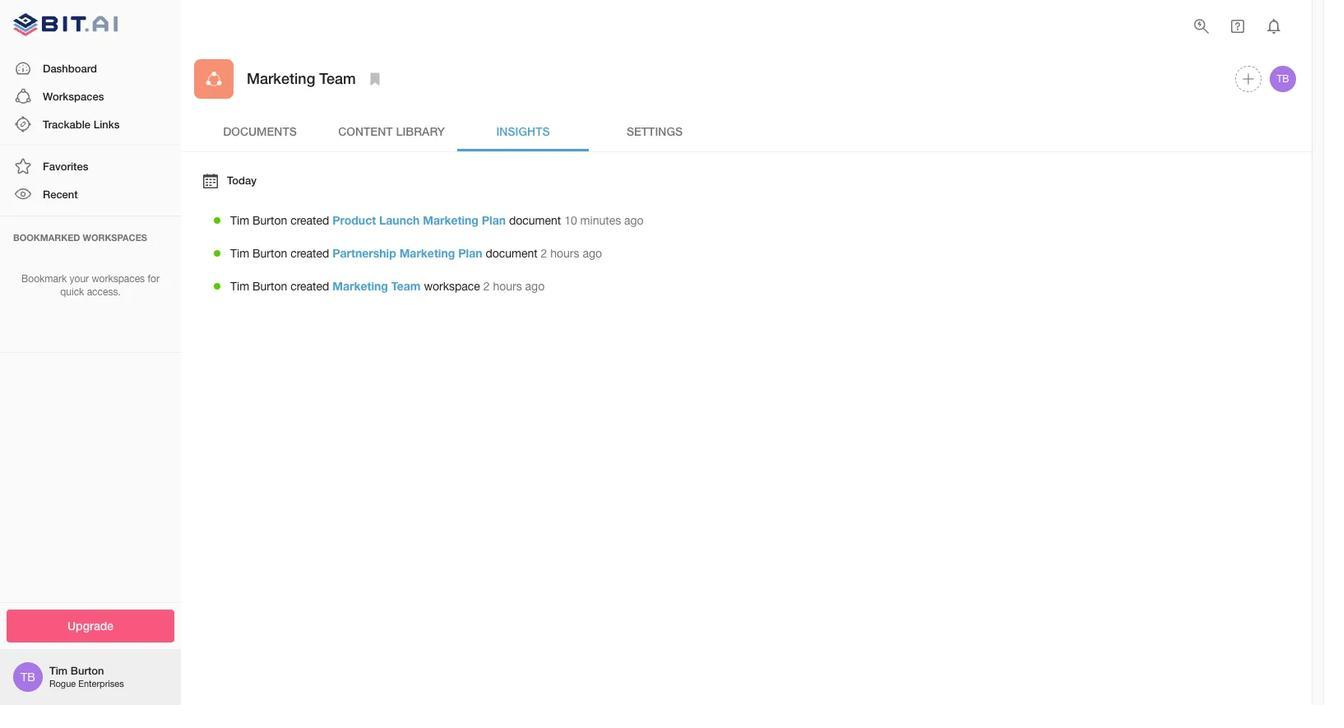 Task type: describe. For each thing, give the bounding box(es) containing it.
launch
[[379, 213, 420, 227]]

tim for product launch marketing plan
[[230, 214, 249, 227]]

documents link
[[194, 112, 326, 151]]

rogue
[[49, 679, 76, 689]]

trackable links button
[[0, 110, 181, 138]]

trackable links
[[43, 118, 120, 131]]

document inside tim burton created partnership marketing plan document 2 hours ago
[[486, 247, 538, 260]]

trackable
[[43, 118, 91, 131]]

tab list containing documents
[[194, 112, 1299, 151]]

tim burton created marketing team workspace 2 hours ago
[[230, 279, 545, 293]]

ago inside 'tim burton created product launch marketing plan document 10 minutes ago'
[[624, 214, 644, 227]]

workspace
[[424, 279, 480, 293]]

settings
[[627, 124, 683, 138]]

favorites
[[43, 160, 88, 173]]

marketing down partnership
[[333, 279, 388, 293]]

documents
[[223, 124, 297, 138]]

burton inside "tim burton rogue enterprises"
[[71, 664, 104, 677]]

insights
[[496, 124, 550, 138]]

tim for marketing team
[[230, 279, 249, 293]]

workspaces
[[83, 232, 147, 242]]

marketing up tim burton created partnership marketing plan document 2 hours ago
[[423, 213, 479, 227]]

partnership marketing plan link
[[333, 246, 483, 260]]

tim inside "tim burton rogue enterprises"
[[49, 664, 68, 677]]

library
[[396, 124, 445, 138]]

workspaces
[[92, 273, 145, 284]]

partnership
[[333, 246, 396, 260]]

tim burton created partnership marketing plan document 2 hours ago
[[230, 246, 602, 260]]

bookmark your workspaces for quick access.
[[21, 273, 160, 298]]

marketing team
[[247, 69, 356, 88]]

tb inside tb button
[[1277, 73, 1290, 85]]

tim burton rogue enterprises
[[49, 664, 124, 689]]

dashboard button
[[0, 54, 181, 82]]

0 horizontal spatial team
[[320, 69, 356, 88]]

recent button
[[0, 180, 181, 209]]

burton for marketing team
[[253, 279, 287, 293]]

bookmark
[[21, 273, 67, 284]]

for
[[148, 273, 160, 284]]

1 vertical spatial team
[[391, 279, 421, 293]]

marketing team link
[[333, 279, 421, 293]]

quick
[[60, 287, 84, 298]]

2 inside tim burton created partnership marketing plan document 2 hours ago
[[541, 247, 547, 260]]

0 vertical spatial plan
[[482, 213, 506, 227]]

document inside 'tim burton created product launch marketing plan document 10 minutes ago'
[[509, 214, 561, 227]]

hours inside tim burton created partnership marketing plan document 2 hours ago
[[551, 247, 580, 260]]

insights link
[[457, 112, 589, 151]]



Task type: locate. For each thing, give the bounding box(es) containing it.
0 vertical spatial created
[[291, 214, 329, 227]]

your
[[70, 273, 89, 284]]

links
[[94, 118, 120, 131]]

tb
[[1277, 73, 1290, 85], [21, 671, 35, 684]]

content library
[[338, 124, 445, 138]]

content
[[338, 124, 393, 138]]

0 vertical spatial document
[[509, 214, 561, 227]]

minutes
[[581, 214, 621, 227]]

bookmark image
[[365, 69, 385, 89]]

2 vertical spatial created
[[291, 279, 329, 293]]

tim burton created product launch marketing plan document 10 minutes ago
[[230, 213, 644, 227]]

content library link
[[326, 112, 457, 151]]

3 created from the top
[[291, 279, 329, 293]]

1 horizontal spatial hours
[[551, 247, 580, 260]]

enterprises
[[78, 679, 124, 689]]

burton
[[253, 214, 287, 227], [253, 247, 287, 260], [253, 279, 287, 293], [71, 664, 104, 677]]

created
[[291, 214, 329, 227], [291, 247, 329, 260], [291, 279, 329, 293]]

1 vertical spatial hours
[[493, 279, 522, 293]]

tim inside 'tim burton created product launch marketing plan document 10 minutes ago'
[[230, 214, 249, 227]]

ago
[[624, 214, 644, 227], [583, 247, 602, 260], [525, 279, 545, 293]]

2 inside tim burton created marketing team workspace 2 hours ago
[[484, 279, 490, 293]]

burton inside tim burton created partnership marketing plan document 2 hours ago
[[253, 247, 287, 260]]

plan up workspace
[[458, 246, 483, 260]]

created inside tim burton created partnership marketing plan document 2 hours ago
[[291, 247, 329, 260]]

created left partnership
[[291, 247, 329, 260]]

1 horizontal spatial ago
[[583, 247, 602, 260]]

1 vertical spatial document
[[486, 247, 538, 260]]

0 vertical spatial tb
[[1277, 73, 1290, 85]]

recent
[[43, 188, 78, 201]]

marketing down the product launch marketing plan link
[[400, 246, 455, 260]]

2
[[541, 247, 547, 260], [484, 279, 490, 293]]

1 vertical spatial ago
[[583, 247, 602, 260]]

tim
[[230, 214, 249, 227], [230, 247, 249, 260], [230, 279, 249, 293], [49, 664, 68, 677]]

created inside 'tim burton created product launch marketing plan document 10 minutes ago'
[[291, 214, 329, 227]]

plan
[[482, 213, 506, 227], [458, 246, 483, 260]]

created for marketing
[[291, 279, 329, 293]]

today
[[227, 174, 257, 187]]

hours inside tim burton created marketing team workspace 2 hours ago
[[493, 279, 522, 293]]

1 vertical spatial tb
[[21, 671, 35, 684]]

burton for partnership marketing plan
[[253, 247, 287, 260]]

dashboard
[[43, 61, 97, 75]]

created left marketing team link
[[291, 279, 329, 293]]

team left bookmark image
[[320, 69, 356, 88]]

0 vertical spatial 2
[[541, 247, 547, 260]]

ago inside tim burton created marketing team workspace 2 hours ago
[[525, 279, 545, 293]]

document
[[509, 214, 561, 227], [486, 247, 538, 260]]

upgrade
[[67, 618, 114, 632]]

burton inside tim burton created marketing team workspace 2 hours ago
[[253, 279, 287, 293]]

tim for partnership marketing plan
[[230, 247, 249, 260]]

workspaces button
[[0, 82, 181, 110]]

hours right workspace
[[493, 279, 522, 293]]

1 horizontal spatial 2
[[541, 247, 547, 260]]

tab list
[[194, 112, 1299, 151]]

2 horizontal spatial ago
[[624, 214, 644, 227]]

hours
[[551, 247, 580, 260], [493, 279, 522, 293]]

2 created from the top
[[291, 247, 329, 260]]

0 horizontal spatial tb
[[21, 671, 35, 684]]

burton inside 'tim burton created product launch marketing plan document 10 minutes ago'
[[253, 214, 287, 227]]

marketing up "documents"
[[247, 69, 315, 88]]

access.
[[87, 287, 121, 298]]

0 horizontal spatial hours
[[493, 279, 522, 293]]

product
[[333, 213, 376, 227]]

ago inside tim burton created partnership marketing plan document 2 hours ago
[[583, 247, 602, 260]]

upgrade button
[[7, 609, 174, 643]]

bookmarked
[[13, 232, 80, 242]]

0 vertical spatial ago
[[624, 214, 644, 227]]

marketing
[[247, 69, 315, 88], [423, 213, 479, 227], [400, 246, 455, 260], [333, 279, 388, 293]]

tim inside tim burton created marketing team workspace 2 hours ago
[[230, 279, 249, 293]]

1 horizontal spatial team
[[391, 279, 421, 293]]

0 horizontal spatial 2
[[484, 279, 490, 293]]

workspaces
[[43, 89, 104, 103]]

1 horizontal spatial tb
[[1277, 73, 1290, 85]]

hours down 10
[[551, 247, 580, 260]]

created for partnership
[[291, 247, 329, 260]]

0 vertical spatial team
[[320, 69, 356, 88]]

1 vertical spatial 2
[[484, 279, 490, 293]]

product launch marketing plan link
[[333, 213, 506, 227]]

created inside tim burton created marketing team workspace 2 hours ago
[[291, 279, 329, 293]]

team
[[320, 69, 356, 88], [391, 279, 421, 293]]

document left 10
[[509, 214, 561, 227]]

0 vertical spatial hours
[[551, 247, 580, 260]]

document down 'tim burton created product launch marketing plan document 10 minutes ago'
[[486, 247, 538, 260]]

created left the product
[[291, 214, 329, 227]]

tb button
[[1268, 63, 1299, 95]]

plan left 10
[[482, 213, 506, 227]]

1 vertical spatial created
[[291, 247, 329, 260]]

settings link
[[589, 112, 721, 151]]

team down partnership marketing plan link
[[391, 279, 421, 293]]

bookmarked workspaces
[[13, 232, 147, 242]]

2 vertical spatial ago
[[525, 279, 545, 293]]

0 horizontal spatial ago
[[525, 279, 545, 293]]

1 vertical spatial plan
[[458, 246, 483, 260]]

burton for product launch marketing plan
[[253, 214, 287, 227]]

10
[[565, 214, 577, 227]]

created for product
[[291, 214, 329, 227]]

favorites button
[[0, 152, 181, 180]]

1 created from the top
[[291, 214, 329, 227]]

tim inside tim burton created partnership marketing plan document 2 hours ago
[[230, 247, 249, 260]]



Task type: vqa. For each thing, say whether or not it's contained in the screenshot.


